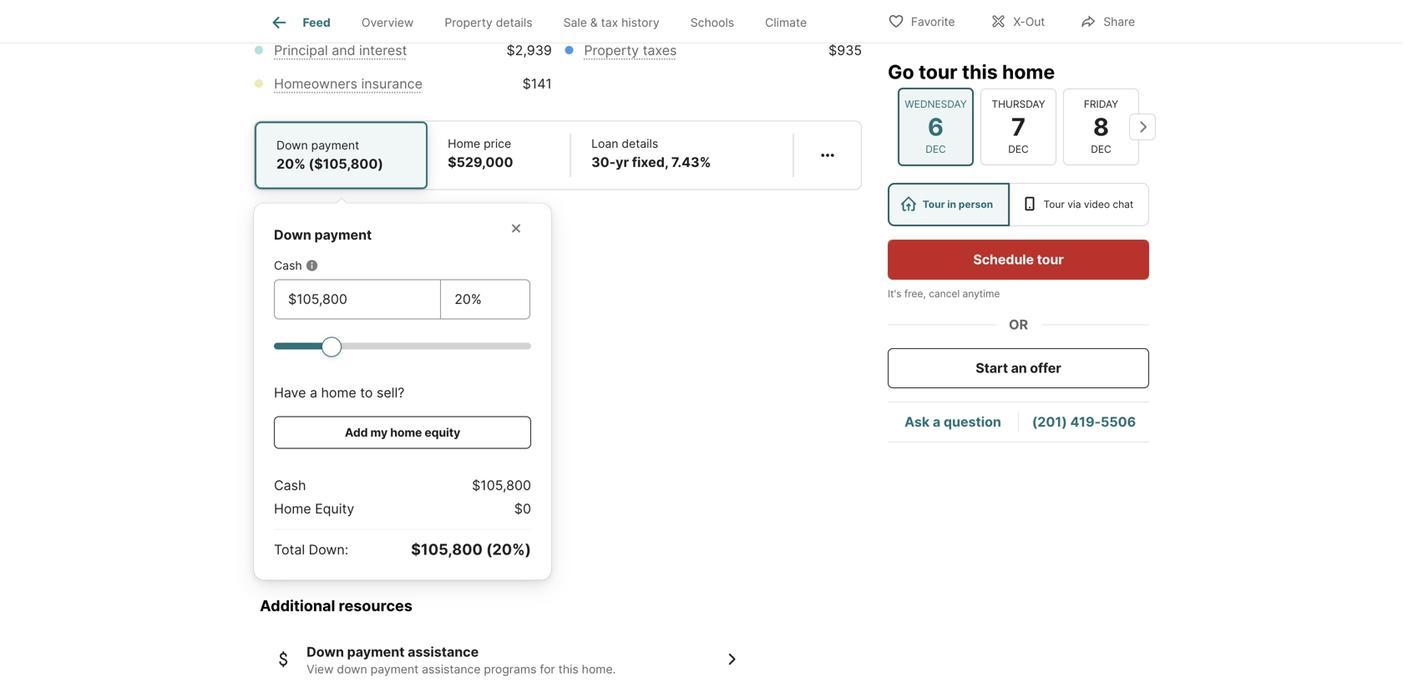 Task type: locate. For each thing, give the bounding box(es) containing it.
equity
[[425, 425, 460, 440]]

home
[[448, 136, 480, 151], [274, 501, 311, 517]]

start an offer
[[976, 360, 1061, 376]]

dec down 7
[[1008, 143, 1029, 155]]

down payment 20% ($105,800)
[[276, 138, 383, 172]]

1 vertical spatial home
[[321, 384, 356, 401]]

dec down 8
[[1091, 143, 1111, 155]]

0 horizontal spatial tour
[[923, 198, 945, 210]]

dec inside wednesday 6 dec
[[926, 143, 946, 155]]

property down sale & tax history
[[584, 42, 639, 58]]

home up thursday
[[1002, 60, 1055, 84]]

&
[[590, 15, 598, 29]]

a right ask
[[933, 414, 941, 430]]

tour
[[923, 198, 945, 210], [1044, 198, 1065, 210]]

1 vertical spatial tour
[[1037, 251, 1064, 268]]

details up fixed,
[[622, 136, 658, 151]]

in
[[947, 198, 956, 210]]

home left to
[[321, 384, 356, 401]]

this right for
[[558, 662, 579, 676]]

this
[[962, 60, 998, 84], [558, 662, 579, 676]]

0 vertical spatial a
[[310, 384, 317, 401]]

home inside home price $529,000
[[448, 136, 480, 151]]

a for ask
[[933, 414, 941, 430]]

1 vertical spatial $105,800
[[411, 540, 483, 559]]

Down Payment Slider range field
[[274, 336, 531, 356]]

down
[[276, 138, 308, 152], [274, 227, 311, 243], [307, 644, 344, 660]]

1 vertical spatial this
[[558, 662, 579, 676]]

person
[[959, 198, 993, 210]]

1 dec from the left
[[926, 143, 946, 155]]

2 vertical spatial down
[[307, 644, 344, 660]]

tour
[[919, 60, 958, 84], [1037, 251, 1064, 268]]

419-
[[1070, 414, 1101, 430]]

cancel
[[929, 288, 960, 300]]

1 horizontal spatial tour
[[1037, 251, 1064, 268]]

1 horizontal spatial home
[[390, 425, 422, 440]]

home right my
[[390, 425, 422, 440]]

additional
[[260, 597, 335, 615]]

principal
[[274, 42, 328, 58]]

0 horizontal spatial this
[[558, 662, 579, 676]]

down
[[337, 662, 367, 676]]

down payment assistance view down payment assistance programs for this home.
[[307, 644, 616, 676]]

2 tour from the left
[[1044, 198, 1065, 210]]

1 vertical spatial a
[[933, 414, 941, 430]]

details inside tab
[[496, 15, 532, 29]]

30-
[[591, 154, 616, 170]]

3 dec from the left
[[1091, 143, 1111, 155]]

home for have a home to sell?
[[321, 384, 356, 401]]

1 vertical spatial details
[[622, 136, 658, 151]]

tour inside tour via video chat option
[[1044, 198, 1065, 210]]

this up thursday
[[962, 60, 998, 84]]

0 vertical spatial details
[[496, 15, 532, 29]]

share button
[[1066, 4, 1149, 38]]

home up total
[[274, 501, 311, 517]]

cash up home equity
[[274, 477, 306, 493]]

yr
[[616, 154, 629, 170]]

0 vertical spatial assistance
[[408, 644, 479, 660]]

payment right down
[[371, 662, 419, 676]]

feed
[[303, 15, 331, 29]]

1 horizontal spatial dec
[[1008, 143, 1029, 155]]

homeowners insurance link
[[274, 75, 423, 92]]

cash down down payment
[[274, 258, 302, 272]]

property inside tab
[[445, 15, 493, 29]]

0 horizontal spatial a
[[310, 384, 317, 401]]

tour inside tour in person option
[[923, 198, 945, 210]]

down up 20%
[[276, 138, 308, 152]]

assistance
[[408, 644, 479, 660], [422, 662, 481, 676]]

a inside $105,800 (20%) tooltip
[[310, 384, 317, 401]]

tour left the via
[[1044, 198, 1065, 210]]

tour for tour in person
[[923, 198, 945, 210]]

$105,800 for $105,800 (20%)
[[411, 540, 483, 559]]

tour left in at right top
[[923, 198, 945, 210]]

payment
[[311, 138, 359, 152], [314, 227, 372, 243], [347, 644, 405, 660], [371, 662, 419, 676]]

$105,800 up $0
[[472, 477, 531, 493]]

None button
[[898, 87, 974, 166], [981, 88, 1057, 165], [1063, 88, 1139, 165], [898, 87, 974, 166], [981, 88, 1057, 165], [1063, 88, 1139, 165]]

$105,800 for $105,800
[[472, 477, 531, 493]]

1 horizontal spatial a
[[933, 414, 941, 430]]

homeowners insurance
[[274, 75, 423, 92]]

0 horizontal spatial home
[[274, 501, 311, 517]]

payment for down payment
[[314, 227, 372, 243]]

down for down payment assistance view down payment assistance programs for this home.
[[307, 644, 344, 660]]

property
[[445, 15, 493, 29], [584, 42, 639, 58]]

view
[[307, 662, 334, 676]]

it's
[[888, 288, 902, 300]]

home inside $105,800 (20%) tooltip
[[274, 501, 311, 517]]

0 vertical spatial home
[[448, 136, 480, 151]]

wednesday 6 dec
[[905, 98, 967, 155]]

None text field
[[288, 289, 427, 309], [455, 289, 516, 309], [288, 289, 427, 309], [455, 289, 516, 309]]

home up $529,000
[[448, 136, 480, 151]]

$935
[[829, 42, 862, 58]]

assistance left programs
[[422, 662, 481, 676]]

schools
[[691, 15, 734, 29]]

total
[[274, 541, 305, 558]]

payment inside $105,800 (20%) tooltip
[[314, 227, 372, 243]]

down payment
[[274, 227, 372, 243]]

payment inside down payment 20% ($105,800)
[[311, 138, 359, 152]]

tab list
[[254, 0, 836, 43]]

details inside the loan details 30-yr fixed, 7.43%
[[622, 136, 658, 151]]

fixed,
[[632, 154, 668, 170]]

1 horizontal spatial this
[[962, 60, 998, 84]]

or
[[1009, 317, 1028, 333]]

1 vertical spatial down
[[274, 227, 311, 243]]

payment down ($105,800)
[[314, 227, 372, 243]]

dec inside friday 8 dec
[[1091, 143, 1111, 155]]

down inside down payment assistance view down payment assistance programs for this home.
[[307, 644, 344, 660]]

home inside "button"
[[390, 425, 422, 440]]

2 horizontal spatial dec
[[1091, 143, 1111, 155]]

($105,800)
[[309, 156, 383, 172]]

payment up ($105,800)
[[311, 138, 359, 152]]

tour via video chat option
[[1010, 183, 1149, 226]]

down down 20%
[[274, 227, 311, 243]]

1 tour from the left
[[923, 198, 945, 210]]

sale & tax history
[[563, 15, 660, 29]]

1 horizontal spatial property
[[584, 42, 639, 58]]

2 dec from the left
[[1008, 143, 1029, 155]]

0 vertical spatial down
[[276, 138, 308, 152]]

2 horizontal spatial home
[[1002, 60, 1055, 84]]

0 vertical spatial property
[[445, 15, 493, 29]]

overview tab
[[346, 3, 429, 43]]

down inside $105,800 (20%) tooltip
[[274, 227, 311, 243]]

home for home equity
[[274, 501, 311, 517]]

down inside down payment 20% ($105,800)
[[276, 138, 308, 152]]

property right the overview
[[445, 15, 493, 29]]

1 vertical spatial home
[[274, 501, 311, 517]]

1 vertical spatial property
[[584, 42, 639, 58]]

principal and interest link
[[274, 42, 407, 58]]

0 horizontal spatial property
[[445, 15, 493, 29]]

chat
[[1113, 198, 1134, 210]]

1 horizontal spatial tour
[[1044, 198, 1065, 210]]

0 vertical spatial cash
[[274, 258, 302, 272]]

2 vertical spatial home
[[390, 425, 422, 440]]

and
[[332, 42, 355, 58]]

$105,800
[[472, 477, 531, 493], [411, 540, 483, 559]]

for
[[540, 662, 555, 676]]

0 horizontal spatial details
[[496, 15, 532, 29]]

next image
[[1129, 113, 1156, 140]]

list box
[[888, 183, 1149, 226]]

overview
[[362, 15, 414, 29]]

dec inside the thursday 7 dec
[[1008, 143, 1029, 155]]

property for property taxes
[[584, 42, 639, 58]]

1 horizontal spatial home
[[448, 136, 480, 151]]

home
[[1002, 60, 1055, 84], [321, 384, 356, 401], [390, 425, 422, 440]]

0 vertical spatial $105,800
[[472, 477, 531, 493]]

assistance down resources
[[408, 644, 479, 660]]

0 vertical spatial tour
[[919, 60, 958, 84]]

dec for 8
[[1091, 143, 1111, 155]]

$0
[[514, 501, 531, 517]]

1 vertical spatial cash
[[274, 477, 306, 493]]

0 horizontal spatial tour
[[919, 60, 958, 84]]

0 horizontal spatial dec
[[926, 143, 946, 155]]

taxes
[[643, 42, 677, 58]]

tour inside "button"
[[1037, 251, 1064, 268]]

video
[[1084, 198, 1110, 210]]

1 horizontal spatial details
[[622, 136, 658, 151]]

tour right schedule
[[1037, 251, 1064, 268]]

start an offer button
[[888, 348, 1149, 388]]

payment up down
[[347, 644, 405, 660]]

property details tab
[[429, 3, 548, 43]]

via
[[1068, 198, 1081, 210]]

a right have
[[310, 384, 317, 401]]

0 horizontal spatial home
[[321, 384, 356, 401]]

offer
[[1030, 360, 1061, 376]]

$105,800 left (20%)
[[411, 540, 483, 559]]

price
[[484, 136, 511, 151]]

7
[[1011, 112, 1026, 141]]

dec down 6
[[926, 143, 946, 155]]

down up view
[[307, 644, 344, 660]]

details
[[496, 15, 532, 29], [622, 136, 658, 151]]

down for down payment 20% ($105,800)
[[276, 138, 308, 152]]

loan details 30-yr fixed, 7.43%
[[591, 136, 711, 170]]

details up '$2,939'
[[496, 15, 532, 29]]

cash
[[274, 258, 302, 272], [274, 477, 306, 493]]

tour up wednesday
[[919, 60, 958, 84]]

payment for down payment 20% ($105,800)
[[311, 138, 359, 152]]



Task type: describe. For each thing, give the bounding box(es) containing it.
loan
[[591, 136, 618, 151]]

favorite
[[911, 15, 955, 29]]

schedule tour
[[973, 251, 1064, 268]]

schools tab
[[675, 3, 750, 43]]

down for down payment
[[274, 227, 311, 243]]

ask a question
[[905, 414, 1001, 430]]

(201) 419-5506
[[1032, 414, 1136, 430]]

start
[[976, 360, 1008, 376]]

7.43%
[[671, 154, 711, 170]]

list box containing tour in person
[[888, 183, 1149, 226]]

climate
[[765, 15, 807, 29]]

property taxes
[[584, 42, 677, 58]]

x-out
[[1013, 15, 1045, 29]]

tax
[[601, 15, 618, 29]]

interest
[[359, 42, 407, 58]]

go
[[888, 60, 914, 84]]

8
[[1093, 112, 1109, 141]]

add
[[345, 425, 368, 440]]

tour for tour via video chat
[[1044, 198, 1065, 210]]

ask a question link
[[905, 414, 1001, 430]]

ask
[[905, 414, 930, 430]]

home.
[[582, 662, 616, 676]]

$141
[[523, 75, 552, 92]]

(20%)
[[486, 540, 531, 559]]

thursday 7 dec
[[992, 98, 1045, 155]]

5506
[[1101, 414, 1136, 430]]

payment for down payment assistance view down payment assistance programs for this home.
[[347, 644, 405, 660]]

tour for schedule
[[1037, 251, 1064, 268]]

tour in person
[[923, 198, 993, 210]]

friday
[[1084, 98, 1118, 110]]

it's free, cancel anytime
[[888, 288, 1000, 300]]

a for have
[[310, 384, 317, 401]]

friday 8 dec
[[1084, 98, 1118, 155]]

details for loan details 30-yr fixed, 7.43%
[[622, 136, 658, 151]]

property for property details
[[445, 15, 493, 29]]

history
[[622, 15, 660, 29]]

home price $529,000
[[448, 136, 513, 170]]

property details
[[445, 15, 532, 29]]

(201) 419-5506 link
[[1032, 414, 1136, 430]]

programs
[[484, 662, 537, 676]]

an
[[1011, 360, 1027, 376]]

2 cash from the top
[[274, 477, 306, 493]]

home for home price $529,000
[[448, 136, 480, 151]]

out
[[1025, 15, 1045, 29]]

climate tab
[[750, 3, 822, 43]]

sale
[[563, 15, 587, 29]]

tab list containing feed
[[254, 0, 836, 43]]

(201)
[[1032, 414, 1067, 430]]

20%
[[276, 156, 306, 172]]

add my home equity
[[345, 425, 460, 440]]

this inside down payment assistance view down payment assistance programs for this home.
[[558, 662, 579, 676]]

have a home to sell?
[[274, 384, 405, 401]]

sell?
[[377, 384, 405, 401]]

favorite button
[[873, 4, 969, 38]]

thursday
[[992, 98, 1045, 110]]

wednesday
[[905, 98, 967, 110]]

have
[[274, 384, 306, 401]]

tour for go
[[919, 60, 958, 84]]

question
[[944, 414, 1001, 430]]

$2,939
[[507, 42, 552, 58]]

home equity
[[274, 501, 354, 517]]

go tour this home
[[888, 60, 1055, 84]]

1 vertical spatial assistance
[[422, 662, 481, 676]]

share
[[1104, 15, 1135, 29]]

0 vertical spatial this
[[962, 60, 998, 84]]

anytime
[[963, 288, 1000, 300]]

tour via video chat
[[1044, 198, 1134, 210]]

schedule tour button
[[888, 240, 1149, 280]]

0 vertical spatial home
[[1002, 60, 1055, 84]]

home for add my home equity
[[390, 425, 422, 440]]

tour in person option
[[888, 183, 1010, 226]]

$529,000
[[448, 154, 513, 170]]

x-out button
[[976, 4, 1059, 38]]

free,
[[904, 288, 926, 300]]

sale & tax history tab
[[548, 3, 675, 43]]

dec for 6
[[926, 143, 946, 155]]

6
[[928, 112, 944, 141]]

$105,800 (20%) tooltip
[[254, 190, 862, 580]]

homeowners
[[274, 75, 357, 92]]

equity
[[315, 501, 354, 517]]

principal and interest
[[274, 42, 407, 58]]

x-
[[1013, 15, 1025, 29]]

property taxes link
[[584, 42, 677, 58]]

down:
[[309, 541, 348, 558]]

dec for 7
[[1008, 143, 1029, 155]]

total down:
[[274, 541, 348, 558]]

$105,800 (20%)
[[411, 540, 531, 559]]

to
[[360, 384, 373, 401]]

insurance
[[361, 75, 423, 92]]

details for property details
[[496, 15, 532, 29]]

resources
[[339, 597, 413, 615]]

my
[[370, 425, 388, 440]]

1 cash from the top
[[274, 258, 302, 272]]

add my home equity button
[[274, 416, 531, 449]]



Task type: vqa. For each thing, say whether or not it's contained in the screenshot.
26
no



